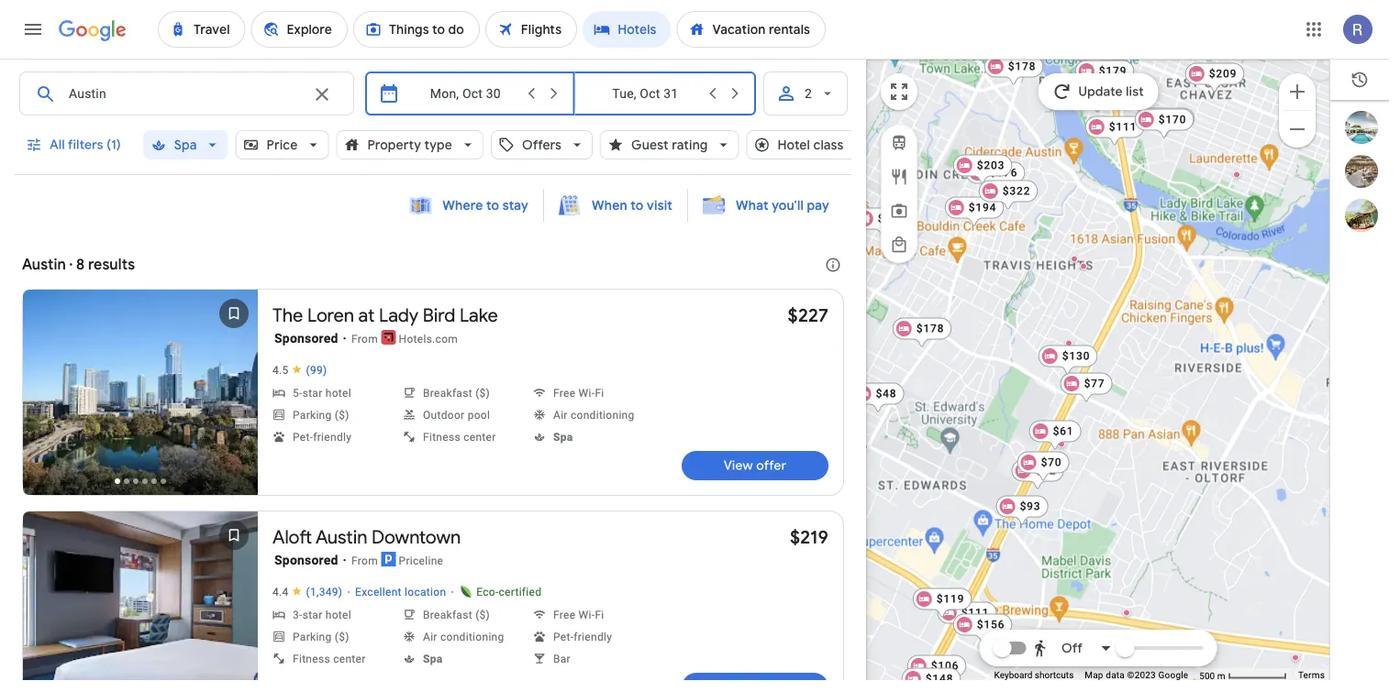 Task type: describe. For each thing, give the bounding box(es) containing it.
learn more about these results image
[[811, 243, 855, 287]]

next image
[[212, 374, 256, 419]]

$61
[[1053, 425, 1074, 438]]

where to stay button
[[399, 188, 540, 223]]

$176
[[990, 167, 1018, 179]]

2 button
[[764, 72, 848, 116]]

back image for $227
[[25, 374, 69, 419]]

next image
[[212, 597, 256, 641]]

list
[[1126, 84, 1144, 100]]

$194 link
[[945, 197, 1004, 228]]

clear image
[[311, 84, 333, 106]]

photo 1 image for $227
[[23, 290, 258, 496]]

keyboard shortcuts button
[[995, 670, 1074, 682]]

zoom in map image
[[1287, 81, 1309, 103]]

1 · from the left
[[347, 585, 351, 600]]

$178 for the top $178 link
[[1009, 60, 1036, 73]]

$92
[[1036, 465, 1057, 478]]

off
[[1062, 641, 1083, 657]]

4.5 out of 5 stars from 99 reviews image
[[273, 364, 327, 378]]

view
[[724, 458, 753, 475]]

excellent location link
[[355, 586, 446, 600]]

$95 link
[[1072, 83, 1124, 114]]

$156
[[977, 619, 1005, 632]]

$111 for the bottommost "$111" link
[[962, 607, 990, 620]]

where
[[443, 197, 483, 214]]

$93
[[1020, 501, 1041, 514]]

$111 for right "$111" link
[[1109, 121, 1137, 134]]

google
[[1159, 671, 1189, 682]]

(1)
[[107, 137, 121, 153]]

recently viewed element
[[1331, 60, 1390, 100]]

$227
[[788, 304, 829, 327]]

to for stay
[[486, 197, 499, 214]]

2
[[805, 86, 812, 101]]

$322 link
[[979, 180, 1038, 212]]

price button
[[235, 123, 329, 167]]

photos list for $227
[[23, 290, 258, 511]]

property
[[368, 137, 421, 153]]

$77 link
[[1061, 373, 1113, 404]]

$156 link
[[953, 615, 1013, 646]]

view offer button
[[682, 452, 829, 481]]

1 vertical spatial $178 link
[[893, 318, 952, 349]]

$179 link
[[1076, 60, 1135, 91]]

$130
[[1063, 350, 1091, 363]]

wanderjaunt - travis heights apartments image
[[1066, 340, 1073, 347]]

motel 71 image
[[1123, 610, 1131, 617]]

$176 link
[[966, 162, 1025, 193]]

price
[[267, 137, 298, 153]]

Check-in text field
[[411, 73, 520, 115]]

data
[[1106, 671, 1125, 682]]

spa
[[174, 137, 197, 153]]

results
[[88, 256, 135, 274]]

(99)
[[306, 364, 327, 377]]

hotel class button
[[747, 123, 875, 167]]

$48
[[876, 388, 897, 401]]

terms
[[1299, 671, 1325, 682]]

what you'll pay button
[[692, 188, 841, 223]]

property type button
[[336, 123, 484, 167]]

$106 link
[[908, 656, 967, 682]]

4.5
[[273, 364, 289, 377]]

save aloft austin downtown to collection image
[[212, 514, 256, 558]]

$106
[[931, 660, 959, 673]]

when
[[592, 197, 628, 214]]

©2023
[[1128, 671, 1156, 682]]

you'll
[[772, 197, 804, 214]]

$203 link
[[953, 155, 1013, 186]]

$77
[[1085, 378, 1106, 391]]

all filters (1)
[[50, 137, 121, 153]]

caribbean house image
[[1292, 655, 1300, 662]]

$95
[[1096, 88, 1117, 101]]

$93 link
[[996, 496, 1049, 527]]

park west inn image
[[1058, 441, 1066, 448]]

$219 link
[[790, 526, 829, 549]]

$130 link
[[1039, 346, 1098, 377]]

map region
[[676, 0, 1380, 682]]

when to visit button
[[548, 188, 684, 223]]

$101 link
[[854, 208, 913, 239]]

$209
[[1210, 67, 1238, 80]]

eco-certified link
[[459, 585, 542, 600]]

2 · from the left
[[451, 585, 455, 600]]

keyboard
[[995, 671, 1033, 682]]

recently viewed image
[[1351, 71, 1369, 89]]

visit
[[647, 197, 673, 214]]

keyboard shortcuts
[[995, 671, 1074, 682]]



Task type: locate. For each thing, give the bounding box(es) containing it.
all
[[50, 137, 65, 153]]

all filters (1) button
[[15, 123, 136, 167]]

$48 link
[[852, 383, 904, 414]]

to left stay
[[486, 197, 499, 214]]

soco spaces travis heights modern green door image
[[1080, 263, 1088, 270]]

Search for places, hotels and more text field
[[68, 73, 300, 115]]

$70 link
[[1018, 452, 1070, 483]]

$111 down list
[[1109, 121, 1137, 134]]

$119
[[937, 593, 965, 606]]

1 horizontal spatial $178 link
[[985, 56, 1044, 87]]

view larger map image
[[888, 81, 911, 103]]

$194
[[969, 201, 997, 214]]

0 vertical spatial $111 link
[[1086, 116, 1145, 147]]

0 vertical spatial photos list
[[23, 290, 258, 511]]

(1,349)
[[306, 587, 343, 599]]

filters form
[[15, 59, 875, 185]]

back image for $219
[[25, 597, 69, 641]]

$170 link
[[1136, 108, 1195, 139], [1135, 109, 1194, 140]]

eco-
[[477, 586, 499, 599]]

what you'll pay
[[736, 197, 830, 214]]

zoom out map image
[[1287, 118, 1309, 140]]

offers
[[522, 137, 562, 153]]

rating
[[672, 137, 708, 153]]

$61 link
[[1029, 421, 1082, 452]]

1 horizontal spatial $111
[[1109, 121, 1137, 134]]

1 horizontal spatial to
[[631, 197, 644, 214]]

list
[[1331, 111, 1390, 232]]

austin · 8
[[22, 256, 85, 274]]

1 back image from the top
[[25, 374, 69, 419]]

0 horizontal spatial ·
[[347, 585, 351, 600]]

what
[[736, 197, 769, 214]]

1 horizontal spatial ·
[[451, 585, 455, 600]]

0 horizontal spatial $178 link
[[893, 318, 952, 349]]

0 horizontal spatial $111
[[962, 607, 990, 620]]

$178 link left $95 link
[[985, 56, 1044, 87]]

class
[[814, 137, 844, 153]]

1 vertical spatial photos list
[[23, 512, 258, 682]]

offers button
[[491, 123, 593, 167]]

$179
[[1099, 65, 1127, 78]]

1 vertical spatial $178
[[917, 323, 945, 335]]

off button
[[1028, 627, 1118, 671]]

photos list for $219
[[23, 512, 258, 682]]

Check-out text field
[[590, 73, 701, 115]]

terms link
[[1299, 671, 1325, 682]]

guest
[[632, 137, 669, 153]]

$119 link
[[913, 589, 972, 620]]

$111 down '$119'
[[962, 607, 990, 620]]

main menu image
[[22, 18, 44, 40]]

photo 1 image
[[23, 290, 258, 496], [23, 512, 258, 682]]

0 horizontal spatial $111 link
[[938, 603, 997, 634]]

· right (1,349)
[[347, 585, 351, 600]]

view offer
[[724, 458, 787, 475]]

0 vertical spatial back image
[[25, 374, 69, 419]]

$92 link
[[1012, 460, 1064, 492]]

$111
[[1109, 121, 1137, 134], [962, 607, 990, 620]]

location
[[405, 587, 446, 599]]

photo 1 image for $219
[[23, 512, 258, 682]]

$101
[[878, 212, 906, 225]]

$178 for $178 link to the bottom
[[917, 323, 945, 335]]

to
[[486, 197, 499, 214], [631, 197, 644, 214]]

update list button
[[1038, 73, 1159, 110]]

4.4
[[273, 587, 289, 599]]

1 vertical spatial $111
[[962, 607, 990, 620]]

austin · 8 results
[[22, 256, 135, 274]]

update list
[[1079, 84, 1144, 100]]

stay
[[503, 197, 529, 214]]

hotel class
[[778, 137, 844, 153]]

· right "location"
[[451, 585, 455, 600]]

guest rating
[[632, 137, 708, 153]]

$170
[[1160, 112, 1188, 125], [1159, 113, 1187, 126]]

when to visit
[[592, 197, 673, 214]]

$322
[[1003, 185, 1031, 198]]

guest rating button
[[600, 123, 739, 167]]

property type
[[368, 137, 452, 153]]

1 vertical spatial back image
[[25, 597, 69, 641]]

filters
[[68, 137, 103, 153]]

1 photo 1 image from the top
[[23, 290, 258, 496]]

photos list
[[23, 290, 258, 511], [23, 512, 258, 682]]

2 back image from the top
[[25, 597, 69, 641]]

$178 link
[[985, 56, 1044, 87], [893, 318, 952, 349]]

0 vertical spatial photo 1 image
[[23, 290, 258, 496]]

to left visit
[[631, 197, 644, 214]]

·
[[347, 585, 351, 600], [451, 585, 455, 600]]

0 horizontal spatial $178
[[917, 323, 945, 335]]

4.4 out of 5 stars from 1,349 reviews image
[[273, 586, 343, 600]]

to inside "where to stay" button
[[486, 197, 499, 214]]

· excellent location ·
[[347, 585, 455, 600]]

type
[[425, 137, 452, 153]]

shortcuts
[[1035, 671, 1074, 682]]

certified
[[499, 586, 542, 599]]

0 vertical spatial $111
[[1109, 121, 1137, 134]]

where to stay
[[443, 197, 529, 214]]

1 photos list from the top
[[23, 290, 258, 511]]

outsite austin - travis heights image
[[1071, 256, 1078, 263]]

$111 link up $106
[[938, 603, 997, 634]]

1 vertical spatial $111 link
[[938, 603, 997, 634]]

0 horizontal spatial to
[[486, 197, 499, 214]]

$209 link
[[1186, 63, 1245, 94]]

1 horizontal spatial $111 link
[[1086, 116, 1145, 147]]

$203
[[977, 159, 1005, 172]]

to inside when to visit button
[[631, 197, 644, 214]]

$178
[[1009, 60, 1036, 73], [917, 323, 945, 335]]

spa button
[[143, 123, 228, 167]]

1 to from the left
[[486, 197, 499, 214]]

offer
[[757, 458, 787, 475]]

map data ©2023 google
[[1085, 671, 1189, 682]]

$70
[[1041, 457, 1062, 469]]

2 photos list from the top
[[23, 512, 258, 682]]

0 vertical spatial $178 link
[[985, 56, 1044, 87]]

2 photo 1 image from the top
[[23, 512, 258, 682]]

back image
[[25, 374, 69, 419], [25, 597, 69, 641]]

hotel
[[778, 137, 810, 153]]

update
[[1079, 84, 1123, 100]]

map
[[1085, 671, 1104, 682]]

$227 link
[[788, 304, 829, 327]]

$111 link down $95 link
[[1086, 116, 1145, 147]]

save the loren at lady bird lake to collection image
[[212, 292, 256, 336]]

1 vertical spatial photo 1 image
[[23, 512, 258, 682]]

eco-certified
[[477, 586, 542, 599]]

1 horizontal spatial $178
[[1009, 60, 1036, 73]]

view offer link
[[682, 452, 829, 481]]

bingalow image
[[1234, 171, 1241, 179]]

to for visit
[[631, 197, 644, 214]]

$178 link up $48
[[893, 318, 952, 349]]

pay
[[807, 197, 830, 214]]

2 to from the left
[[631, 197, 644, 214]]

0 vertical spatial $178
[[1009, 60, 1036, 73]]



Task type: vqa. For each thing, say whether or not it's contained in the screenshot.
Property type popup button
yes



